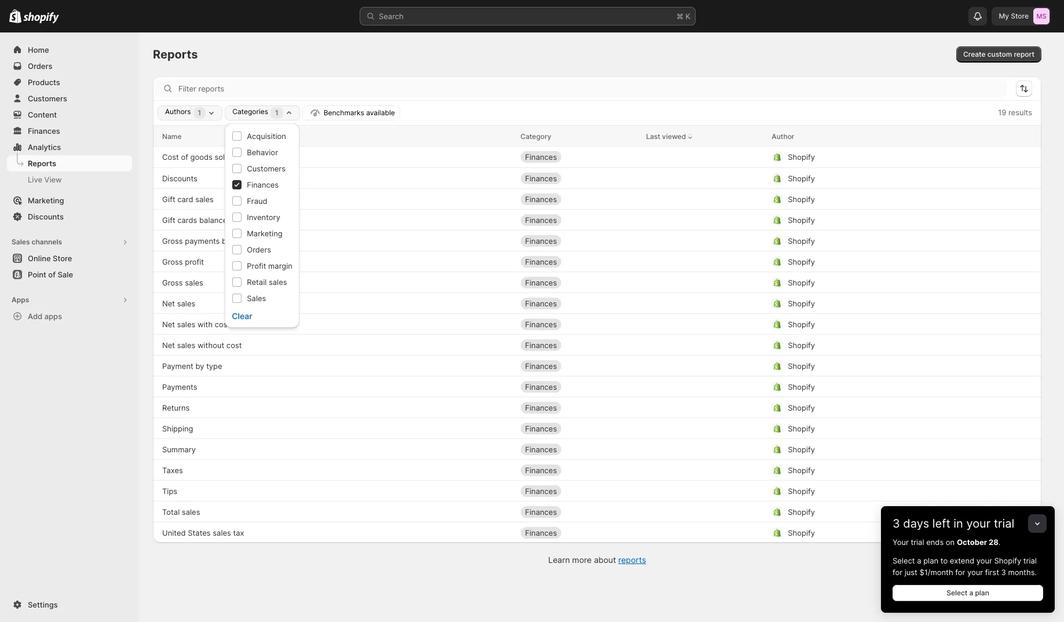 Task type: vqa. For each thing, say whether or not it's contained in the screenshot.
Cost
yes



Task type: describe. For each thing, give the bounding box(es) containing it.
1 vertical spatial your
[[977, 556, 992, 565]]

shopify for net sales with cost
[[788, 319, 815, 329]]

gift cards balance link
[[162, 214, 227, 226]]

retail sales
[[247, 277, 287, 287]]

0 horizontal spatial customers
[[28, 94, 67, 103]]

net sales with cost link
[[162, 318, 230, 330]]

viewed
[[662, 132, 686, 140]]

apps
[[44, 312, 62, 321]]

channels
[[32, 238, 62, 246]]

a for select a plan to extend your shopify trial for just $1/month for your first 3 months.
[[917, 556, 921, 565]]

finances for net sales with cost
[[525, 319, 557, 329]]

shipping link
[[162, 423, 193, 434]]

online store button
[[0, 250, 139, 266]]

1 horizontal spatial by
[[222, 236, 231, 245]]

finances cell for net sales
[[521, 294, 637, 313]]

1 horizontal spatial reports
[[153, 48, 198, 61]]

gross profit link
[[162, 256, 204, 267]]

trial inside select a plan to extend your shopify trial for just $1/month for your first 3 months.
[[1024, 556, 1037, 565]]

finances for net sales
[[525, 299, 557, 308]]

19 results
[[998, 108, 1032, 117]]

acquisition
[[247, 132, 286, 141]]

⌘ k
[[677, 12, 691, 21]]

sales for sales
[[247, 294, 266, 303]]

shopify cell for discounts
[[772, 169, 1005, 187]]

gift for gift card sales
[[162, 194, 175, 204]]

payment
[[162, 361, 193, 370]]

add apps button
[[7, 308, 132, 324]]

gross sales link
[[162, 277, 203, 288]]

finances cell for net sales with cost
[[521, 315, 637, 333]]

finances cell for total sales
[[521, 503, 637, 521]]

row containing gross sales
[[153, 272, 1042, 293]]

net for net sales with cost
[[162, 319, 175, 329]]

shopify for payments
[[788, 382, 815, 391]]

finances for gross payments by month
[[525, 236, 557, 245]]

sales for retail sales
[[269, 277, 287, 287]]

1 for categories
[[275, 108, 279, 117]]

view
[[44, 175, 62, 184]]

days
[[903, 517, 929, 531]]

search
[[379, 12, 404, 21]]

gross payments by month link
[[162, 235, 255, 246]]

.
[[999, 538, 1001, 547]]

settings
[[28, 600, 58, 609]]

finances for payment by type
[[525, 361, 557, 370]]

without
[[198, 340, 224, 350]]

1 vertical spatial trial
[[911, 538, 924, 547]]

gift for gift cards balance
[[162, 215, 175, 224]]

clear
[[232, 311, 252, 321]]

1 vertical spatial customers
[[247, 164, 286, 173]]

1 for from the left
[[893, 568, 903, 577]]

finances cell for gross payments by month
[[521, 231, 637, 250]]

of for sale
[[48, 270, 56, 279]]

finances cell for taxes
[[521, 461, 637, 479]]

shopify for total sales
[[788, 507, 815, 516]]

shipping
[[162, 424, 193, 433]]

sales left the tax
[[213, 528, 231, 537]]

shopify cell for net sales
[[772, 294, 1005, 313]]

shopify cell for total sales
[[772, 503, 1005, 521]]

net for net sales without cost
[[162, 340, 175, 350]]

total
[[162, 507, 180, 516]]

shopify image
[[23, 12, 59, 24]]

row containing discounts
[[153, 167, 1042, 188]]

3 days left in your trial
[[893, 517, 1015, 531]]

row containing payments
[[153, 376, 1042, 397]]

shopify cell for summary
[[772, 440, 1005, 459]]

profit
[[185, 257, 204, 266]]

finances for cost of goods sold
[[525, 152, 557, 162]]

finances cell for net sales without cost
[[521, 336, 637, 354]]

results
[[1009, 108, 1032, 117]]

gross for gross sales
[[162, 278, 183, 287]]

benchmarks available
[[324, 108, 395, 117]]

shopify cell for net sales without cost
[[772, 336, 1005, 354]]

finances for taxes
[[525, 465, 557, 475]]

shopify cell for returns
[[772, 398, 1005, 417]]

tips link
[[162, 485, 177, 497]]

sales for net sales
[[177, 299, 195, 308]]

finances for shipping
[[525, 424, 557, 433]]

last viewed
[[646, 132, 686, 140]]

gross for gross profit
[[162, 257, 183, 266]]

cards
[[177, 215, 197, 224]]

select a plan link
[[893, 585, 1043, 601]]

shopify image
[[9, 9, 22, 23]]

orders link
[[7, 58, 132, 74]]

row containing net sales
[[153, 293, 1042, 313]]

1 vertical spatial marketing
[[247, 229, 283, 238]]

analytics link
[[7, 139, 132, 155]]

$1/month
[[920, 568, 953, 577]]

shopify for net sales
[[788, 299, 815, 308]]

sales for total sales
[[182, 507, 200, 516]]

name button
[[162, 130, 182, 142]]

net sales with cost
[[162, 319, 230, 329]]

left
[[933, 517, 951, 531]]

select a plan to extend your shopify trial for just $1/month for your first 3 months.
[[893, 556, 1037, 577]]

add apps
[[28, 312, 62, 321]]

summary
[[162, 445, 196, 454]]

finances for gift card sales
[[525, 194, 557, 204]]

point of sale
[[28, 270, 73, 279]]

analytics
[[28, 143, 61, 152]]

your inside dropdown button
[[967, 517, 991, 531]]

summary link
[[162, 443, 196, 455]]

october
[[957, 538, 987, 547]]

sales for sales channels
[[12, 238, 30, 246]]

3 days left in your trial button
[[881, 506, 1055, 531]]

create custom report
[[963, 50, 1035, 59]]

row containing net sales without cost
[[153, 334, 1042, 355]]

sales for gross sales
[[185, 278, 203, 287]]

net sales
[[162, 299, 195, 308]]

shopify cell for payment by type
[[772, 357, 1005, 375]]

clear button
[[232, 311, 252, 321]]

marketing link
[[7, 192, 132, 209]]

united
[[162, 528, 186, 537]]

row containing shipping
[[153, 418, 1042, 439]]

shopify for gross profit
[[788, 257, 815, 266]]

cost of goods sold link
[[162, 151, 229, 163]]

trial inside dropdown button
[[994, 517, 1015, 531]]

shopify for net sales without cost
[[788, 340, 815, 350]]

your trial ends on october 28 .
[[893, 538, 1001, 547]]

returns link
[[162, 402, 190, 413]]

finances for tips
[[525, 486, 557, 496]]

home
[[28, 45, 49, 54]]

author
[[772, 132, 795, 140]]

28
[[989, 538, 999, 547]]

gross for gross payments by month
[[162, 236, 183, 245]]

shopify cell for gift cards balance
[[772, 211, 1005, 229]]

of for goods
[[181, 152, 188, 162]]

payment by type link
[[162, 360, 222, 372]]

available
[[366, 108, 395, 117]]

0 vertical spatial marketing
[[28, 196, 64, 205]]

row containing payment by type
[[153, 355, 1042, 376]]

live view link
[[7, 171, 132, 188]]

select for select a plan
[[947, 589, 968, 597]]

sold
[[215, 152, 229, 162]]

row containing tips
[[153, 480, 1042, 501]]

shopify for gross sales
[[788, 278, 815, 287]]

shopify cell for gross sales
[[772, 273, 1005, 292]]

store for online store
[[53, 254, 72, 263]]

finances cell for united states sales tax
[[521, 523, 637, 542]]

learn
[[548, 555, 570, 565]]

finances for net sales without cost
[[525, 340, 557, 350]]

settings link
[[7, 597, 132, 613]]

shopify for gift cards balance
[[788, 215, 815, 224]]

live
[[28, 175, 42, 184]]

1 for authors
[[198, 108, 201, 117]]

add
[[28, 312, 42, 321]]

returns
[[162, 403, 190, 412]]

cost of goods sold
[[162, 152, 229, 162]]

1 vertical spatial discounts link
[[7, 209, 132, 225]]

k
[[686, 12, 691, 21]]

behavior
[[247, 148, 278, 157]]

gross sales
[[162, 278, 203, 287]]

row containing united states sales tax
[[153, 522, 1042, 543]]

list of reports table
[[153, 126, 1042, 543]]

sales channels
[[12, 238, 62, 246]]

2 vertical spatial your
[[967, 568, 983, 577]]

total sales link
[[162, 506, 200, 518]]

0 horizontal spatial discounts
[[28, 212, 64, 221]]

shopify for summary
[[788, 445, 815, 454]]



Task type: locate. For each thing, give the bounding box(es) containing it.
8 shopify cell from the top
[[772, 294, 1005, 313]]

Filter reports text field
[[178, 79, 1007, 98]]

select down select a plan to extend your shopify trial for just $1/month for your first 3 months.
[[947, 589, 968, 597]]

row
[[153, 126, 1042, 147], [153, 147, 1042, 167], [153, 167, 1042, 188], [153, 188, 1042, 209], [153, 209, 1042, 230], [153, 230, 1042, 251], [153, 251, 1042, 272], [153, 272, 1042, 293], [153, 293, 1042, 313], [153, 313, 1042, 334], [153, 334, 1042, 355], [153, 355, 1042, 376], [153, 376, 1042, 397], [153, 397, 1042, 418], [153, 418, 1042, 439], [153, 439, 1042, 459], [153, 459, 1042, 480], [153, 480, 1042, 501], [153, 501, 1042, 522], [153, 522, 1042, 543]]

1 vertical spatial by
[[195, 361, 204, 370]]

net sales without cost link
[[162, 339, 242, 351]]

in
[[954, 517, 963, 531]]

shopify cell for gross profit
[[772, 252, 1005, 271]]

1 horizontal spatial 1
[[275, 108, 279, 117]]

profit
[[247, 261, 266, 271]]

1 horizontal spatial sales
[[247, 294, 266, 303]]

3 gross from the top
[[162, 278, 183, 287]]

a for select a plan
[[969, 589, 973, 597]]

14 row from the top
[[153, 397, 1042, 418]]

trial up .
[[994, 517, 1015, 531]]

learn more about reports
[[548, 555, 646, 565]]

shopify cell for shipping
[[772, 419, 1005, 438]]

trial
[[994, 517, 1015, 531], [911, 538, 924, 547], [1024, 556, 1037, 565]]

cost
[[162, 152, 179, 162]]

1 vertical spatial a
[[969, 589, 973, 597]]

1 horizontal spatial customers
[[247, 164, 286, 173]]

17 shopify cell from the top
[[772, 482, 1005, 500]]

18 finances cell from the top
[[521, 503, 637, 521]]

0 horizontal spatial 3
[[893, 517, 900, 531]]

balance
[[199, 215, 227, 224]]

0 vertical spatial customers
[[28, 94, 67, 103]]

⌘
[[677, 12, 684, 21]]

5 shopify cell from the top
[[772, 231, 1005, 250]]

10 row from the top
[[153, 313, 1042, 334]]

7 finances cell from the top
[[521, 273, 637, 292]]

benchmarks
[[324, 108, 364, 117]]

sales down profit
[[185, 278, 203, 287]]

1 horizontal spatial store
[[1011, 12, 1029, 20]]

15 finances cell from the top
[[521, 440, 637, 459]]

0 vertical spatial sales
[[12, 238, 30, 246]]

sales
[[12, 238, 30, 246], [247, 294, 266, 303]]

17 row from the top
[[153, 459, 1042, 480]]

finances cell for cost of goods sold
[[521, 148, 637, 166]]

0 horizontal spatial reports
[[28, 159, 56, 168]]

type
[[206, 361, 222, 370]]

shopify cell for gross payments by month
[[772, 231, 1005, 250]]

cost inside net sales without cost link
[[226, 340, 242, 350]]

19 finances cell from the top
[[521, 523, 637, 542]]

months.
[[1008, 568, 1037, 577]]

cost inside net sales with cost link
[[215, 319, 230, 329]]

categories
[[232, 107, 268, 116]]

4 shopify cell from the top
[[772, 211, 1005, 229]]

finances link
[[7, 123, 132, 139]]

store up sale
[[53, 254, 72, 263]]

finances for gift cards balance
[[525, 215, 557, 224]]

6 row from the top
[[153, 230, 1042, 251]]

1 gross from the top
[[162, 236, 183, 245]]

name
[[162, 132, 182, 140]]

finances for united states sales tax
[[525, 528, 557, 537]]

my store
[[999, 12, 1029, 20]]

8 finances cell from the top
[[521, 294, 637, 313]]

sales down the retail
[[247, 294, 266, 303]]

point of sale link
[[7, 266, 132, 283]]

plan inside select a plan to extend your shopify trial for just $1/month for your first 3 months.
[[924, 556, 939, 565]]

net for net sales
[[162, 299, 175, 308]]

just
[[905, 568, 918, 577]]

for down extend
[[955, 568, 965, 577]]

row containing summary
[[153, 439, 1042, 459]]

of right cost on the top of page
[[181, 152, 188, 162]]

0 horizontal spatial 1
[[198, 108, 201, 117]]

shopify for discounts
[[788, 174, 815, 183]]

row containing gift cards balance
[[153, 209, 1042, 230]]

finances
[[28, 126, 60, 136], [525, 152, 557, 162], [525, 174, 557, 183], [247, 180, 279, 189], [525, 194, 557, 204], [525, 215, 557, 224], [525, 236, 557, 245], [525, 257, 557, 266], [525, 278, 557, 287], [525, 299, 557, 308], [525, 319, 557, 329], [525, 340, 557, 350], [525, 361, 557, 370], [525, 382, 557, 391], [525, 403, 557, 412], [525, 424, 557, 433], [525, 445, 557, 454], [525, 465, 557, 475], [525, 486, 557, 496], [525, 507, 557, 516], [525, 528, 557, 537]]

16 row from the top
[[153, 439, 1042, 459]]

1 horizontal spatial for
[[955, 568, 965, 577]]

shopify for gift card sales
[[788, 194, 815, 204]]

category
[[521, 132, 551, 140]]

a inside select a plan to extend your shopify trial for just $1/month for your first 3 months.
[[917, 556, 921, 565]]

taxes
[[162, 465, 183, 475]]

tax
[[233, 528, 244, 537]]

1 vertical spatial gift
[[162, 215, 175, 224]]

gross
[[162, 236, 183, 245], [162, 257, 183, 266], [162, 278, 183, 287]]

sales for net sales without cost
[[177, 340, 195, 350]]

select inside select a plan link
[[947, 589, 968, 597]]

row containing net sales with cost
[[153, 313, 1042, 334]]

2 for from the left
[[955, 568, 965, 577]]

a
[[917, 556, 921, 565], [969, 589, 973, 597]]

of inside button
[[48, 270, 56, 279]]

row containing taxes
[[153, 459, 1042, 480]]

finances cell for payments
[[521, 377, 637, 396]]

0 horizontal spatial marketing
[[28, 196, 64, 205]]

about
[[594, 555, 616, 565]]

plan down first on the right bottom
[[975, 589, 989, 597]]

1 finances cell from the top
[[521, 148, 637, 166]]

shopify cell for payments
[[772, 377, 1005, 396]]

5 row from the top
[[153, 209, 1042, 230]]

1 horizontal spatial of
[[181, 152, 188, 162]]

1 horizontal spatial trial
[[994, 517, 1015, 531]]

0 vertical spatial your
[[967, 517, 991, 531]]

shopify for taxes
[[788, 465, 815, 475]]

plan
[[924, 556, 939, 565], [975, 589, 989, 597]]

apps button
[[7, 292, 132, 308]]

finances for payments
[[525, 382, 557, 391]]

net inside net sales without cost link
[[162, 340, 175, 350]]

united states sales tax
[[162, 528, 244, 537]]

7 row from the top
[[153, 251, 1042, 272]]

my
[[999, 12, 1009, 20]]

net inside net sales with cost link
[[162, 319, 175, 329]]

0 vertical spatial 3
[[893, 517, 900, 531]]

for left the just
[[893, 568, 903, 577]]

1 vertical spatial net
[[162, 319, 175, 329]]

0 vertical spatial reports
[[153, 48, 198, 61]]

payments
[[162, 382, 197, 391]]

0 vertical spatial orders
[[28, 61, 52, 71]]

finances for gross profit
[[525, 257, 557, 266]]

finances for total sales
[[525, 507, 557, 516]]

0 vertical spatial trial
[[994, 517, 1015, 531]]

finances cell for gift card sales
[[521, 190, 637, 208]]

0 vertical spatial plan
[[924, 556, 939, 565]]

finances cell for discounts
[[521, 169, 637, 187]]

discounts inside row
[[162, 174, 197, 183]]

sales left with
[[177, 319, 195, 329]]

3 right first on the right bottom
[[1001, 568, 1006, 577]]

plan for select a plan
[[975, 589, 989, 597]]

united states sales tax link
[[162, 527, 244, 538]]

1 vertical spatial gross
[[162, 257, 183, 266]]

1 horizontal spatial 3
[[1001, 568, 1006, 577]]

reports link
[[7, 155, 132, 171]]

9 shopify cell from the top
[[772, 315, 1005, 333]]

0 horizontal spatial sales
[[12, 238, 30, 246]]

customers down behavior
[[247, 164, 286, 173]]

13 row from the top
[[153, 376, 1042, 397]]

reports
[[153, 48, 198, 61], [28, 159, 56, 168]]

discounts link up sales channels button
[[7, 209, 132, 225]]

by left "type"
[[195, 361, 204, 370]]

finances cell
[[521, 148, 637, 166], [521, 169, 637, 187], [521, 190, 637, 208], [521, 211, 637, 229], [521, 231, 637, 250], [521, 252, 637, 271], [521, 273, 637, 292], [521, 294, 637, 313], [521, 315, 637, 333], [521, 336, 637, 354], [521, 357, 637, 375], [521, 377, 637, 396], [521, 398, 637, 417], [521, 419, 637, 438], [521, 440, 637, 459], [521, 461, 637, 479], [521, 482, 637, 500], [521, 503, 637, 521], [521, 523, 637, 542]]

9 finances cell from the top
[[521, 315, 637, 333]]

12 finances cell from the top
[[521, 377, 637, 396]]

point of sale button
[[0, 266, 139, 283]]

18 row from the top
[[153, 480, 1042, 501]]

trial up the months.
[[1024, 556, 1037, 565]]

benchmarks available button
[[302, 105, 400, 120]]

sales down 'margin'
[[269, 277, 287, 287]]

3 shopify cell from the top
[[772, 190, 1005, 208]]

marketing down live view
[[28, 196, 64, 205]]

orders up profit
[[247, 245, 271, 254]]

0 horizontal spatial store
[[53, 254, 72, 263]]

1 shopify cell from the top
[[772, 148, 1005, 166]]

your
[[893, 538, 909, 547]]

1 vertical spatial 3
[[1001, 568, 1006, 577]]

0 horizontal spatial plan
[[924, 556, 939, 565]]

1 horizontal spatial a
[[969, 589, 973, 597]]

sales up "online"
[[12, 238, 30, 246]]

point
[[28, 270, 46, 279]]

10 shopify cell from the top
[[772, 336, 1005, 354]]

13 shopify cell from the top
[[772, 398, 1005, 417]]

finances cell for gift cards balance
[[521, 211, 637, 229]]

4 row from the top
[[153, 188, 1042, 209]]

0 vertical spatial discounts link
[[162, 172, 197, 184]]

cost
[[215, 319, 230, 329], [226, 340, 242, 350]]

row containing gift card sales
[[153, 188, 1042, 209]]

by left month
[[222, 236, 231, 245]]

shopify cell for taxes
[[772, 461, 1005, 479]]

finances cell for shipping
[[521, 419, 637, 438]]

12 row from the top
[[153, 355, 1042, 376]]

marketing
[[28, 196, 64, 205], [247, 229, 283, 238]]

19 shopify cell from the top
[[772, 523, 1005, 542]]

cost for net sales without cost
[[226, 340, 242, 350]]

14 shopify cell from the top
[[772, 419, 1005, 438]]

5 finances cell from the top
[[521, 231, 637, 250]]

0 horizontal spatial for
[[893, 568, 903, 577]]

1 row from the top
[[153, 126, 1042, 147]]

by
[[222, 236, 231, 245], [195, 361, 204, 370]]

store inside button
[[53, 254, 72, 263]]

shopify for tips
[[788, 486, 815, 496]]

15 shopify cell from the top
[[772, 440, 1005, 459]]

1 vertical spatial store
[[53, 254, 72, 263]]

16 finances cell from the top
[[521, 461, 637, 479]]

shopify cell for gift card sales
[[772, 190, 1005, 208]]

row containing cost of goods sold
[[153, 147, 1042, 167]]

14 finances cell from the top
[[521, 419, 637, 438]]

discounts up card
[[162, 174, 197, 183]]

sales channels button
[[7, 234, 132, 250]]

2 gift from the top
[[162, 215, 175, 224]]

sales down gross sales
[[177, 299, 195, 308]]

2 vertical spatial gross
[[162, 278, 183, 287]]

19 row from the top
[[153, 501, 1042, 522]]

select for select a plan to extend your shopify trial for just $1/month for your first 3 months.
[[893, 556, 915, 565]]

0 vertical spatial gift
[[162, 194, 175, 204]]

finances for returns
[[525, 403, 557, 412]]

finances for discounts
[[525, 174, 557, 183]]

2 vertical spatial net
[[162, 340, 175, 350]]

custom
[[988, 50, 1012, 59]]

2 1 from the left
[[275, 108, 279, 117]]

cost for net sales with cost
[[215, 319, 230, 329]]

gross profit
[[162, 257, 204, 266]]

finances cell for gross profit
[[521, 252, 637, 271]]

0 horizontal spatial of
[[48, 270, 56, 279]]

select inside select a plan to extend your shopify trial for just $1/month for your first 3 months.
[[893, 556, 915, 565]]

0 horizontal spatial select
[[893, 556, 915, 565]]

shopify
[[788, 152, 815, 162], [788, 174, 815, 183], [788, 194, 815, 204], [788, 215, 815, 224], [788, 236, 815, 245], [788, 257, 815, 266], [788, 278, 815, 287], [788, 299, 815, 308], [788, 319, 815, 329], [788, 340, 815, 350], [788, 361, 815, 370], [788, 382, 815, 391], [788, 403, 815, 412], [788, 424, 815, 433], [788, 445, 815, 454], [788, 465, 815, 475], [788, 486, 815, 496], [788, 507, 815, 516], [788, 528, 815, 537], [994, 556, 1021, 565]]

sales right card
[[195, 194, 214, 204]]

shopify for returns
[[788, 403, 815, 412]]

gift left card
[[162, 194, 175, 204]]

2 gross from the top
[[162, 257, 183, 266]]

0 vertical spatial store
[[1011, 12, 1029, 20]]

15 row from the top
[[153, 418, 1042, 439]]

shopify for gross payments by month
[[788, 236, 815, 245]]

2 shopify cell from the top
[[772, 169, 1005, 187]]

reports up authors
[[153, 48, 198, 61]]

4 finances cell from the top
[[521, 211, 637, 229]]

3 inside select a plan to extend your shopify trial for just $1/month for your first 3 months.
[[1001, 568, 1006, 577]]

finances cell for gross sales
[[521, 273, 637, 292]]

0 horizontal spatial a
[[917, 556, 921, 565]]

1 horizontal spatial select
[[947, 589, 968, 597]]

1 horizontal spatial discounts
[[162, 174, 197, 183]]

finances for gross sales
[[525, 278, 557, 287]]

11 finances cell from the top
[[521, 357, 637, 375]]

discounts up channels
[[28, 212, 64, 221]]

plan for select a plan to extend your shopify trial for just $1/month for your first 3 months.
[[924, 556, 939, 565]]

shopify cell for net sales with cost
[[772, 315, 1005, 333]]

2 horizontal spatial trial
[[1024, 556, 1037, 565]]

row containing total sales
[[153, 501, 1042, 522]]

profit margin
[[247, 261, 293, 271]]

11 shopify cell from the top
[[772, 357, 1005, 375]]

plan up $1/month
[[924, 556, 939, 565]]

0 vertical spatial cost
[[215, 319, 230, 329]]

sales inside button
[[12, 238, 30, 246]]

1 1 from the left
[[198, 108, 201, 117]]

shopify inside select a plan to extend your shopify trial for just $1/month for your first 3 months.
[[994, 556, 1021, 565]]

sales right total
[[182, 507, 200, 516]]

gross inside 'link'
[[162, 257, 183, 266]]

finances cell for summary
[[521, 440, 637, 459]]

finances cell for payment by type
[[521, 357, 637, 375]]

19
[[998, 108, 1006, 117]]

row containing gross payments by month
[[153, 230, 1042, 251]]

1 horizontal spatial marketing
[[247, 229, 283, 238]]

1 gift from the top
[[162, 194, 175, 204]]

store for my store
[[1011, 12, 1029, 20]]

1 vertical spatial discounts
[[28, 212, 64, 221]]

shopify for united states sales tax
[[788, 528, 815, 537]]

cost right with
[[215, 319, 230, 329]]

finances for summary
[[525, 445, 557, 454]]

1 horizontal spatial discounts link
[[162, 172, 197, 184]]

9 row from the top
[[153, 293, 1042, 313]]

shopify cell
[[772, 148, 1005, 166], [772, 169, 1005, 187], [772, 190, 1005, 208], [772, 211, 1005, 229], [772, 231, 1005, 250], [772, 252, 1005, 271], [772, 273, 1005, 292], [772, 294, 1005, 313], [772, 315, 1005, 333], [772, 336, 1005, 354], [772, 357, 1005, 375], [772, 377, 1005, 396], [772, 398, 1005, 417], [772, 419, 1005, 438], [772, 440, 1005, 459], [772, 461, 1005, 479], [772, 482, 1005, 500], [772, 503, 1005, 521], [772, 523, 1005, 542]]

customers link
[[7, 90, 132, 107]]

store
[[1011, 12, 1029, 20], [53, 254, 72, 263]]

0 vertical spatial discounts
[[162, 174, 197, 183]]

1 horizontal spatial plan
[[975, 589, 989, 597]]

discounts link up card
[[162, 172, 197, 184]]

a up the just
[[917, 556, 921, 565]]

select
[[893, 556, 915, 565], [947, 589, 968, 597]]

sales up payment by type link
[[177, 340, 195, 350]]

6 finances cell from the top
[[521, 252, 637, 271]]

2 net from the top
[[162, 319, 175, 329]]

your up october
[[967, 517, 991, 531]]

3 inside dropdown button
[[893, 517, 900, 531]]

gross up net sales
[[162, 278, 183, 287]]

taxes link
[[162, 464, 183, 476]]

finances cell for returns
[[521, 398, 637, 417]]

1 right authors
[[198, 108, 201, 117]]

3 days left in your trial element
[[881, 536, 1055, 613]]

0 vertical spatial of
[[181, 152, 188, 162]]

net down net sales
[[162, 319, 175, 329]]

extend
[[950, 556, 974, 565]]

discounts link inside row
[[162, 172, 197, 184]]

your up first on the right bottom
[[977, 556, 992, 565]]

0 vertical spatial select
[[893, 556, 915, 565]]

1 vertical spatial cost
[[226, 340, 242, 350]]

row containing name
[[153, 126, 1042, 147]]

of left sale
[[48, 270, 56, 279]]

1 vertical spatial orders
[[247, 245, 271, 254]]

20 row from the top
[[153, 522, 1042, 543]]

month
[[233, 236, 255, 245]]

on
[[946, 538, 955, 547]]

home link
[[7, 42, 132, 58]]

0 vertical spatial gross
[[162, 236, 183, 245]]

1 vertical spatial of
[[48, 270, 56, 279]]

net inside 'net sales' link
[[162, 299, 175, 308]]

my store image
[[1033, 8, 1050, 24]]

0 horizontal spatial trial
[[911, 538, 924, 547]]

total sales
[[162, 507, 200, 516]]

sales
[[195, 194, 214, 204], [269, 277, 287, 287], [185, 278, 203, 287], [177, 299, 195, 308], [177, 319, 195, 329], [177, 340, 195, 350], [182, 507, 200, 516], [213, 528, 231, 537]]

11 row from the top
[[153, 334, 1042, 355]]

row containing gross profit
[[153, 251, 1042, 272]]

2 vertical spatial trial
[[1024, 556, 1037, 565]]

1 vertical spatial reports
[[28, 159, 56, 168]]

13 finances cell from the top
[[521, 398, 637, 417]]

gift left cards
[[162, 215, 175, 224]]

payments link
[[162, 381, 197, 392]]

1 net from the top
[[162, 299, 175, 308]]

net down gross sales
[[162, 299, 175, 308]]

3 finances cell from the top
[[521, 190, 637, 208]]

customers
[[28, 94, 67, 103], [247, 164, 286, 173]]

sales for net sales with cost
[[177, 319, 195, 329]]

cost right without
[[226, 340, 242, 350]]

1 vertical spatial sales
[[247, 294, 266, 303]]

goods
[[190, 152, 212, 162]]

7 shopify cell from the top
[[772, 273, 1005, 292]]

17 finances cell from the top
[[521, 482, 637, 500]]

1 vertical spatial select
[[947, 589, 968, 597]]

2 finances cell from the top
[[521, 169, 637, 187]]

online store
[[28, 254, 72, 263]]

of inside table
[[181, 152, 188, 162]]

first
[[985, 568, 999, 577]]

last viewed button
[[646, 127, 695, 145]]

shopify cell for tips
[[772, 482, 1005, 500]]

retail
[[247, 277, 267, 287]]

1 up acquisition
[[275, 108, 279, 117]]

0 horizontal spatial orders
[[28, 61, 52, 71]]

0 vertical spatial net
[[162, 299, 175, 308]]

select up the just
[[893, 556, 915, 565]]

products link
[[7, 74, 132, 90]]

6 shopify cell from the top
[[772, 252, 1005, 271]]

2 row from the top
[[153, 147, 1042, 167]]

customers down products
[[28, 94, 67, 103]]

a down select a plan to extend your shopify trial for just $1/month for your first 3 months.
[[969, 589, 973, 597]]

3 row from the top
[[153, 167, 1042, 188]]

1 vertical spatial plan
[[975, 589, 989, 597]]

net up payment
[[162, 340, 175, 350]]

shopify cell for united states sales tax
[[772, 523, 1005, 542]]

reports down analytics
[[28, 159, 56, 168]]

10 finances cell from the top
[[521, 336, 637, 354]]

your
[[967, 517, 991, 531], [977, 556, 992, 565], [967, 568, 983, 577]]

3 net from the top
[[162, 340, 175, 350]]

0 horizontal spatial by
[[195, 361, 204, 370]]

gross up 'gross profit' 'link'
[[162, 236, 183, 245]]

3 up your
[[893, 517, 900, 531]]

gross left profit
[[162, 257, 183, 266]]

0 vertical spatial a
[[917, 556, 921, 565]]

12 shopify cell from the top
[[772, 377, 1005, 396]]

18 shopify cell from the top
[[772, 503, 1005, 521]]

shopify for cost of goods sold
[[788, 152, 815, 162]]

reports link
[[618, 555, 646, 565]]

row containing returns
[[153, 397, 1042, 418]]

payments
[[185, 236, 220, 245]]

card
[[177, 194, 193, 204]]

16 shopify cell from the top
[[772, 461, 1005, 479]]

shopify for shipping
[[788, 424, 815, 433]]

select a plan
[[947, 589, 989, 597]]

orders down home
[[28, 61, 52, 71]]

0 vertical spatial by
[[222, 236, 231, 245]]

gift card sales link
[[162, 193, 214, 205]]

trial right your
[[911, 538, 924, 547]]

0 horizontal spatial discounts link
[[7, 209, 132, 225]]

1 horizontal spatial orders
[[247, 245, 271, 254]]

more
[[572, 555, 592, 565]]

category button
[[521, 130, 551, 142]]

shopify cell for cost of goods sold
[[772, 148, 1005, 166]]

finances cell for tips
[[521, 482, 637, 500]]

last
[[646, 132, 660, 140]]

shopify for payment by type
[[788, 361, 815, 370]]

marketing down inventory
[[247, 229, 283, 238]]

store right my
[[1011, 12, 1029, 20]]

8 row from the top
[[153, 272, 1042, 293]]

net sales without cost
[[162, 340, 242, 350]]

your left first on the right bottom
[[967, 568, 983, 577]]

ends
[[926, 538, 944, 547]]



